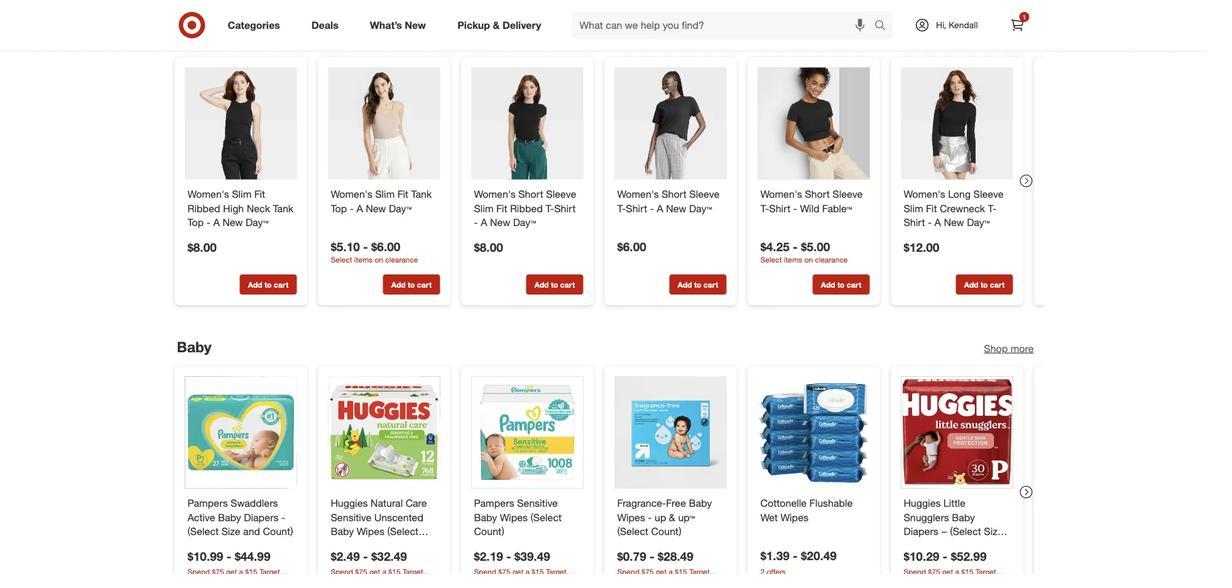Task type: vqa. For each thing, say whether or not it's contained in the screenshot.


Task type: describe. For each thing, give the bounding box(es) containing it.
kendall
[[949, 19, 978, 30]]

sleeve inside the women's short sleeve t-shirt - wild fable™
[[833, 188, 863, 200]]

high
[[223, 202, 244, 214]]

size for $44.99
[[222, 526, 240, 538]]

baby inside the huggies natural care sensitive unscented baby wipes (select count)
[[331, 526, 354, 538]]

day™ for women's long sleeve slim fit crewneck t- shirt - a new day™
[[967, 217, 990, 229]]

active
[[188, 511, 215, 524]]

shop more for baby
[[984, 343, 1034, 355]]

wipes inside the huggies natural care sensitive unscented baby wipes (select count)
[[357, 526, 385, 538]]

deals
[[312, 19, 339, 31]]

and for $10.99 - $44.99
[[243, 526, 260, 538]]

add to cart button for women's slim fit ribbed high neck tank top - a new day™
[[240, 274, 297, 295]]

ribbed inside women's short sleeve slim fit ribbed t-shirt - a new day™
[[510, 202, 543, 214]]

pampers sensitive baby wipes (select count) link
[[474, 496, 581, 539]]

- inside $5.10 - $6.00 select items on clearance
[[363, 240, 368, 254]]

women's for women's slim fit tank top - a new day™
[[331, 188, 373, 200]]

$10.99 - $44.99
[[188, 549, 271, 564]]

categories
[[228, 19, 280, 31]]

$10.29 - $52.99
[[904, 549, 987, 564]]

wipes for $1.39
[[781, 511, 809, 524]]

cart for women's short sleeve slim fit ribbed t-shirt - a new day™
[[560, 280, 575, 289]]

hi,
[[936, 19, 947, 30]]

fit inside women's short sleeve slim fit ribbed t-shirt - a new day™
[[497, 202, 507, 214]]

women's slim fit ribbed high neck tank top - a new day™
[[188, 188, 294, 229]]

women's short sleeve slim fit ribbed t-shirt - a new day™
[[474, 188, 576, 229]]

swaddlers
[[231, 497, 278, 509]]

$2.49 - $32.49
[[331, 549, 407, 564]]

search
[[869, 20, 899, 32]]

diapers for $10.99 - $44.99
[[244, 511, 279, 524]]

$0.79
[[617, 549, 647, 564]]

$10.29
[[904, 549, 940, 564]]

$0.79 - $28.49
[[617, 549, 694, 564]]

What can we help you find? suggestions appear below search field
[[572, 11, 878, 39]]

diapers for $10.29 - $52.99
[[904, 526, 939, 538]]

fable™
[[823, 202, 852, 214]]

add to cart for women's slim fit ribbed high neck tank top - a new day™
[[248, 280, 289, 289]]

(select inside "fragrance-free baby wipes - up & up™ (select count)"
[[617, 526, 649, 538]]

- inside women's short sleeve slim fit ribbed t-shirt - a new day™
[[474, 217, 478, 229]]

- inside women's long sleeve slim fit crewneck t- shirt - a new day™
[[928, 217, 932, 229]]

cottonelle flushable wet wipes
[[761, 497, 853, 524]]

pickup & delivery link
[[447, 11, 557, 39]]

add to cart button for women's short sleeve t-shirt - a new day™
[[670, 274, 727, 295]]

top inside women's slim fit ribbed high neck tank top - a new day™
[[188, 217, 204, 229]]

women's slim fit tank top - a new day™ link
[[331, 187, 438, 216]]

add for women's long sleeve slim fit crewneck t- shirt - a new day™
[[965, 280, 979, 289]]

slim inside women's slim fit ribbed high neck tank top - a new day™
[[232, 188, 252, 200]]

$2.19
[[474, 549, 503, 564]]

fit inside women's slim fit ribbed high neck tank top - a new day™
[[254, 188, 265, 200]]

a inside women's slim fit tank top - a new day™
[[357, 202, 363, 214]]

cart for women's slim fit ribbed high neck tank top - a new day™
[[274, 280, 289, 289]]

what's new
[[370, 19, 426, 31]]

add for women's short sleeve t-shirt - wild fable™
[[821, 280, 836, 289]]

select for $5.10 - $6.00
[[331, 255, 352, 264]]

hi, kendall
[[936, 19, 978, 30]]

pickup
[[458, 19, 490, 31]]

day™ for women's slim fit ribbed high neck tank top - a new day™
[[246, 217, 269, 229]]

cottonelle
[[761, 497, 807, 509]]

add to cart for women's long sleeve slim fit crewneck t- shirt - a new day™
[[965, 280, 1005, 289]]

$2.19 - $39.49
[[474, 549, 550, 564]]

day™ inside women's slim fit tank top - a new day™
[[389, 202, 412, 214]]

count) inside pampers sensitive baby wipes (select count)
[[474, 526, 504, 538]]

a inside the women's short sleeve t-shirt - a new day™
[[657, 202, 664, 214]]

to for women's slim fit ribbed high neck tank top - a new day™
[[265, 280, 272, 289]]

flushable
[[810, 497, 853, 509]]

$44.99
[[235, 549, 271, 564]]

ribbed inside women's slim fit ribbed high neck tank top - a new day™
[[188, 202, 220, 214]]

slim inside women's slim fit tank top - a new day™
[[375, 188, 395, 200]]

$52.99
[[951, 549, 987, 564]]

women's
[[177, 29, 238, 46]]

sensitive inside pampers sensitive baby wipes (select count)
[[517, 497, 558, 509]]

$28.49
[[658, 549, 694, 564]]

shirt inside the women's short sleeve t-shirt - a new day™
[[626, 202, 648, 214]]

pampers for $10.99
[[188, 497, 228, 509]]

add to cart button for women's slim fit tank top - a new day™
[[383, 274, 440, 295]]

1
[[1023, 13, 1026, 21]]

- inside women's slim fit ribbed high neck tank top - a new day™
[[207, 217, 211, 229]]

delivery
[[503, 19, 541, 31]]

more for women's clothing
[[1011, 33, 1034, 46]]

(select inside pampers swaddlers active baby diapers - (select size and count)
[[188, 526, 219, 538]]

count) for $10.29 - $52.99
[[924, 540, 954, 552]]

pampers swaddlers active baby diapers - (select size and count) link
[[188, 496, 294, 539]]

long
[[948, 188, 971, 200]]

cart for women's short sleeve t-shirt - wild fable™
[[847, 280, 862, 289]]

- inside pampers swaddlers active baby diapers - (select size and count)
[[281, 511, 285, 524]]

sleeve for $8.00
[[546, 188, 576, 200]]

huggies little snugglers baby diapers – (select size and count) link
[[904, 496, 1011, 552]]

size for $52.99
[[984, 526, 1003, 538]]

count) inside the huggies natural care sensitive unscented baby wipes (select count)
[[331, 540, 361, 552]]

pampers swaddlers active baby diapers - (select size and count)
[[188, 497, 293, 538]]

what's new link
[[359, 11, 442, 39]]

snugglers
[[904, 511, 949, 524]]

women's slim fit ribbed high neck tank top - a new day™ link
[[188, 187, 294, 230]]

baby inside "fragrance-free baby wipes - up & up™ (select count)"
[[689, 497, 712, 509]]

slim inside women's long sleeve slim fit crewneck t- shirt - a new day™
[[904, 202, 924, 214]]

$4.25 - $5.00 select items on clearance
[[761, 240, 848, 264]]

$2.49
[[331, 549, 360, 564]]

baby inside huggies little snugglers baby diapers – (select size and count)
[[952, 511, 975, 524]]

$39.49
[[515, 549, 550, 564]]

$20.49
[[801, 549, 837, 563]]

women's slim fit tank top - a new day™
[[331, 188, 432, 214]]

pampers sensitive baby wipes (select count)
[[474, 497, 562, 538]]

wild
[[800, 202, 820, 214]]

$1.39 - $20.49
[[761, 549, 837, 563]]

$4.25
[[761, 240, 790, 254]]

baby inside pampers sensitive baby wipes (select count)
[[474, 511, 497, 524]]

- inside the women's short sleeve t-shirt - a new day™
[[650, 202, 654, 214]]

new inside women's short sleeve slim fit ribbed t-shirt - a new day™
[[490, 217, 510, 229]]

women's clothing
[[177, 29, 300, 46]]

baby inside pampers swaddlers active baby diapers - (select size and count)
[[218, 511, 241, 524]]

add to cart button for women's short sleeve t-shirt - wild fable™
[[813, 274, 870, 295]]

women's short sleeve t-shirt - wild fable™ link
[[761, 187, 868, 216]]

neck
[[247, 202, 270, 214]]

day™ for women's short sleeve slim fit ribbed t-shirt - a new day™
[[513, 217, 536, 229]]

wipes for $2.19
[[500, 511, 528, 524]]

shirt inside women's short sleeve slim fit ribbed t-shirt - a new day™
[[554, 202, 576, 214]]

clothing
[[242, 29, 300, 46]]

unscented
[[374, 511, 424, 524]]

fragrance-free baby wipes - up & up™ (select count) link
[[617, 496, 724, 539]]

care
[[406, 497, 427, 509]]

women's long sleeve slim fit crewneck t- shirt - a new day™ link
[[904, 187, 1011, 230]]

add for women's slim fit ribbed high neck tank top - a new day™
[[248, 280, 262, 289]]

0 horizontal spatial &
[[493, 19, 500, 31]]

tank inside women's slim fit ribbed high neck tank top - a new day™
[[273, 202, 294, 214]]



Task type: locate. For each thing, give the bounding box(es) containing it.
new inside the women's short sleeve t-shirt - a new day™
[[666, 202, 687, 214]]

size up $10.99 - $44.99
[[222, 526, 240, 538]]

count) inside pampers swaddlers active baby diapers - (select size and count)
[[263, 526, 293, 538]]

1 cart from the left
[[274, 280, 289, 289]]

short for $6.00
[[662, 188, 687, 200]]

sleeve for $6.00
[[690, 188, 720, 200]]

add to cart for women's short sleeve slim fit ribbed t-shirt - a new day™
[[535, 280, 575, 289]]

1 $8.00 from the left
[[188, 240, 217, 255]]

search button
[[869, 11, 899, 41]]

items for $4.25
[[784, 255, 803, 264]]

clearance inside the $4.25 - $5.00 select items on clearance
[[815, 255, 848, 264]]

0 horizontal spatial tank
[[273, 202, 294, 214]]

count) left $32.49
[[331, 540, 361, 552]]

1 shop more from the top
[[984, 33, 1034, 46]]

huggies little snugglers baby diapers – (select size and count)
[[904, 497, 1003, 552]]

pickup & delivery
[[458, 19, 541, 31]]

add to cart for women's short sleeve t-shirt - wild fable™
[[821, 280, 862, 289]]

top inside women's slim fit tank top - a new day™
[[331, 202, 347, 214]]

$32.49
[[371, 549, 407, 564]]

6 add from the left
[[965, 280, 979, 289]]

1 shop from the top
[[984, 33, 1008, 46]]

0 horizontal spatial huggies
[[331, 497, 368, 509]]

items down $5.10
[[354, 255, 373, 264]]

0 horizontal spatial select
[[331, 255, 352, 264]]

0 horizontal spatial sensitive
[[331, 511, 372, 524]]

on inside the $4.25 - $5.00 select items on clearance
[[805, 255, 813, 264]]

and up $44.99
[[243, 526, 260, 538]]

new inside women's slim fit ribbed high neck tank top - a new day™
[[223, 217, 243, 229]]

0 horizontal spatial diapers
[[244, 511, 279, 524]]

select
[[331, 255, 352, 264], [761, 255, 782, 264]]

short inside women's short sleeve slim fit ribbed t-shirt - a new day™
[[519, 188, 544, 200]]

natural
[[371, 497, 403, 509]]

a inside women's slim fit ribbed high neck tank top - a new day™
[[213, 217, 220, 229]]

5 to from the left
[[838, 280, 845, 289]]

wipes up $2.19 - $39.49
[[500, 511, 528, 524]]

shirt inside the women's short sleeve t-shirt - wild fable™
[[769, 202, 791, 214]]

1 horizontal spatial huggies
[[904, 497, 941, 509]]

more for baby
[[1011, 343, 1034, 355]]

to for women's slim fit tank top - a new day™
[[408, 280, 415, 289]]

to
[[265, 280, 272, 289], [408, 280, 415, 289], [551, 280, 558, 289], [694, 280, 702, 289], [838, 280, 845, 289], [981, 280, 988, 289]]

a for women's slim fit ribbed high neck tank top - a new day™
[[213, 217, 220, 229]]

$1.39
[[761, 549, 790, 563]]

to for women's short sleeve t-shirt - a new day™
[[694, 280, 702, 289]]

to for women's long sleeve slim fit crewneck t- shirt - a new day™
[[981, 280, 988, 289]]

5 add to cart from the left
[[821, 280, 862, 289]]

(select inside huggies little snugglers baby diapers – (select size and count)
[[950, 526, 982, 538]]

day™ inside the women's short sleeve t-shirt - a new day™
[[689, 202, 712, 214]]

5 women's from the left
[[761, 188, 802, 200]]

1 t- from the left
[[546, 202, 554, 214]]

2 $8.00 from the left
[[474, 240, 503, 255]]

6 women's from the left
[[904, 188, 946, 200]]

on for $6.00
[[375, 255, 383, 264]]

wipes inside "fragrance-free baby wipes - up & up™ (select count)"
[[617, 511, 645, 524]]

- inside the $4.25 - $5.00 select items on clearance
[[793, 240, 798, 254]]

wipes down the cottonelle
[[781, 511, 809, 524]]

1 sleeve from the left
[[546, 188, 576, 200]]

new inside women's long sleeve slim fit crewneck t- shirt - a new day™
[[944, 217, 964, 229]]

$12.00
[[904, 240, 940, 255]]

diapers down swaddlers
[[244, 511, 279, 524]]

1 clearance from the left
[[385, 255, 418, 264]]

diapers
[[244, 511, 279, 524], [904, 526, 939, 538]]

1 horizontal spatial select
[[761, 255, 782, 264]]

4 sleeve from the left
[[974, 188, 1004, 200]]

huggies natural care sensitive unscented baby wipes (select count) link
[[331, 496, 438, 552]]

day™ inside women's slim fit ribbed high neck tank top - a new day™
[[246, 217, 269, 229]]

top
[[331, 202, 347, 214], [188, 217, 204, 229]]

huggies inside huggies little snugglers baby diapers – (select size and count)
[[904, 497, 941, 509]]

& right the pickup
[[493, 19, 500, 31]]

add for women's short sleeve t-shirt - a new day™
[[678, 280, 692, 289]]

1 vertical spatial tank
[[273, 202, 294, 214]]

0 vertical spatial sensitive
[[517, 497, 558, 509]]

count) down the up
[[651, 526, 682, 538]]

2 add to cart from the left
[[391, 280, 432, 289]]

diapers inside huggies little snugglers baby diapers – (select size and count)
[[904, 526, 939, 538]]

up™
[[678, 511, 695, 524]]

sleeve for $12.00
[[974, 188, 1004, 200]]

$10.99
[[188, 549, 223, 564]]

0 vertical spatial &
[[493, 19, 500, 31]]

1 ribbed from the left
[[188, 202, 220, 214]]

(select inside the huggies natural care sensitive unscented baby wipes (select count)
[[387, 526, 419, 538]]

cottonelle flushable wet wipes image
[[758, 377, 870, 489], [758, 377, 870, 489]]

clearance for $5.00
[[815, 255, 848, 264]]

fit inside women's slim fit tank top - a new day™
[[398, 188, 409, 200]]

2 ribbed from the left
[[510, 202, 543, 214]]

fragrance-free baby wipes - up & up™ (select count) image
[[615, 377, 727, 489], [615, 377, 727, 489]]

count)
[[263, 526, 293, 538], [474, 526, 504, 538], [651, 526, 682, 538], [331, 540, 361, 552], [924, 540, 954, 552]]

2 select from the left
[[761, 255, 782, 264]]

sleeve inside the women's short sleeve t-shirt - a new day™
[[690, 188, 720, 200]]

on down $5.00
[[805, 255, 813, 264]]

1 horizontal spatial $6.00
[[617, 240, 647, 254]]

1 horizontal spatial &
[[669, 511, 676, 524]]

wipes down fragrance-
[[617, 511, 645, 524]]

day™ inside women's long sleeve slim fit crewneck t- shirt - a new day™
[[967, 217, 990, 229]]

5 cart from the left
[[847, 280, 862, 289]]

cart
[[274, 280, 289, 289], [417, 280, 432, 289], [560, 280, 575, 289], [704, 280, 718, 289], [847, 280, 862, 289], [990, 280, 1005, 289]]

women's inside women's slim fit tank top - a new day™
[[331, 188, 373, 200]]

wipes inside cottonelle flushable wet wipes
[[781, 511, 809, 524]]

shop for women's clothing
[[984, 33, 1008, 46]]

add to cart button for women's short sleeve slim fit ribbed t-shirt - a new day™
[[526, 274, 584, 295]]

2 more from the top
[[1011, 343, 1034, 355]]

shop
[[984, 33, 1008, 46], [984, 343, 1008, 355]]

women's short sleeve slim fit ribbed t-shirt - a new day™ image
[[472, 68, 584, 179], [472, 68, 584, 179]]

3 add to cart from the left
[[535, 280, 575, 289]]

$6.00 inside $5.10 - $6.00 select items on clearance
[[371, 240, 401, 254]]

1 vertical spatial sensitive
[[331, 511, 372, 524]]

women's inside women's short sleeve slim fit ribbed t-shirt - a new day™
[[474, 188, 516, 200]]

sleeve inside women's long sleeve slim fit crewneck t- shirt - a new day™
[[974, 188, 1004, 200]]

women's short sleeve t-shirt - wild fable™
[[761, 188, 863, 214]]

0 horizontal spatial ribbed
[[188, 202, 220, 214]]

2 short from the left
[[662, 188, 687, 200]]

short for $8.00
[[519, 188, 544, 200]]

shop more for women's clothing
[[984, 33, 1034, 46]]

diapers inside pampers swaddlers active baby diapers - (select size and count)
[[244, 511, 279, 524]]

0 vertical spatial shop more button
[[984, 32, 1034, 47]]

$8.00 down women's short sleeve slim fit ribbed t-shirt - a new day™ on the left top of the page
[[474, 240, 503, 255]]

1 vertical spatial shop more
[[984, 343, 1034, 355]]

on inside $5.10 - $6.00 select items on clearance
[[375, 255, 383, 264]]

pampers swaddlers active baby diapers - (select size and count) image
[[185, 377, 297, 489], [185, 377, 297, 489]]

1 horizontal spatial diapers
[[904, 526, 939, 538]]

cottonelle flushable wet wipes link
[[761, 496, 868, 525]]

5 add from the left
[[821, 280, 836, 289]]

0 horizontal spatial short
[[519, 188, 544, 200]]

to for women's short sleeve slim fit ribbed t-shirt - a new day™
[[551, 280, 558, 289]]

wipes for $0.79
[[617, 511, 645, 524]]

and inside pampers swaddlers active baby diapers - (select size and count)
[[243, 526, 260, 538]]

short inside the women's short sleeve t-shirt - a new day™
[[662, 188, 687, 200]]

clearance for $6.00
[[385, 255, 418, 264]]

1 horizontal spatial ribbed
[[510, 202, 543, 214]]

clearance inside $5.10 - $6.00 select items on clearance
[[385, 255, 418, 264]]

4 cart from the left
[[704, 280, 718, 289]]

$5.00
[[801, 240, 830, 254]]

up
[[655, 511, 666, 524]]

2 items from the left
[[784, 255, 803, 264]]

4 t- from the left
[[988, 202, 997, 214]]

select inside $5.10 - $6.00 select items on clearance
[[331, 255, 352, 264]]

4 women's from the left
[[617, 188, 659, 200]]

add for women's slim fit tank top - a new day™
[[391, 280, 406, 289]]

to for women's short sleeve t-shirt - wild fable™
[[838, 280, 845, 289]]

$8.00 for women's slim fit ribbed high neck tank top - a new day™
[[188, 240, 217, 255]]

huggies inside the huggies natural care sensitive unscented baby wipes (select count)
[[331, 497, 368, 509]]

1 $6.00 from the left
[[371, 240, 401, 254]]

1 vertical spatial more
[[1011, 343, 1034, 355]]

a for women's short sleeve slim fit ribbed t-shirt - a new day™
[[481, 217, 487, 229]]

deals link
[[301, 11, 354, 39]]

cart for women's short sleeve t-shirt - a new day™
[[704, 280, 718, 289]]

3 short from the left
[[805, 188, 830, 200]]

select down the $4.25
[[761, 255, 782, 264]]

size inside huggies little snugglers baby diapers – (select size and count)
[[984, 526, 1003, 538]]

and for $10.29 - $52.99
[[904, 540, 921, 552]]

slim
[[232, 188, 252, 200], [375, 188, 395, 200], [474, 202, 494, 214], [904, 202, 924, 214]]

1 link
[[1004, 11, 1032, 39]]

1 to from the left
[[265, 280, 272, 289]]

–
[[942, 526, 948, 538]]

free
[[666, 497, 686, 509]]

fragrance-free baby wipes - up & up™ (select count)
[[617, 497, 712, 538]]

women's long sleeve slim fit crewneck t- shirt - a new day™
[[904, 188, 1004, 229]]

$5.10 - $6.00 select items on clearance
[[331, 240, 418, 264]]

1 horizontal spatial and
[[904, 540, 921, 552]]

items
[[354, 255, 373, 264], [784, 255, 803, 264]]

clearance down $5.00
[[815, 255, 848, 264]]

pampers inside pampers swaddlers active baby diapers - (select size and count)
[[188, 497, 228, 509]]

wipes up $2.49 - $32.49
[[357, 526, 385, 538]]

short
[[519, 188, 544, 200], [662, 188, 687, 200], [805, 188, 830, 200]]

1 horizontal spatial sensitive
[[517, 497, 558, 509]]

0 vertical spatial and
[[243, 526, 260, 538]]

count) down –
[[924, 540, 954, 552]]

wipes inside pampers sensitive baby wipes (select count)
[[500, 511, 528, 524]]

on
[[375, 255, 383, 264], [805, 255, 813, 264]]

items for $5.10
[[354, 255, 373, 264]]

women's for women's long sleeve slim fit crewneck t- shirt - a new day™
[[904, 188, 946, 200]]

women's short sleeve t-shirt - a new day™
[[617, 188, 720, 214]]

6 cart from the left
[[990, 280, 1005, 289]]

2 shop from the top
[[984, 343, 1008, 355]]

add to cart for women's slim fit tank top - a new day™
[[391, 280, 432, 289]]

shop more button for baby
[[984, 342, 1034, 356]]

t- inside women's long sleeve slim fit crewneck t- shirt - a new day™
[[988, 202, 997, 214]]

(select up the $39.49
[[531, 511, 562, 524]]

items down the $4.25
[[784, 255, 803, 264]]

shop more button for women's clothing
[[984, 32, 1034, 47]]

1 more from the top
[[1011, 33, 1034, 46]]

day™ inside women's short sleeve slim fit ribbed t-shirt - a new day™
[[513, 217, 536, 229]]

cart for women's long sleeve slim fit crewneck t- shirt - a new day™
[[990, 280, 1005, 289]]

pampers sensitive baby wipes (select count) image
[[472, 377, 584, 489], [472, 377, 584, 489]]

2 cart from the left
[[417, 280, 432, 289]]

short inside the women's short sleeve t-shirt - wild fable™
[[805, 188, 830, 200]]

women's inside the women's short sleeve t-shirt - wild fable™
[[761, 188, 802, 200]]

pampers up $2.19
[[474, 497, 514, 509]]

(select down the active
[[188, 526, 219, 538]]

1 size from the left
[[222, 526, 240, 538]]

fragrance-
[[617, 497, 666, 509]]

little
[[944, 497, 966, 509]]

1 horizontal spatial pampers
[[474, 497, 514, 509]]

new
[[405, 19, 426, 31], [366, 202, 386, 214], [666, 202, 687, 214], [223, 217, 243, 229], [490, 217, 510, 229], [944, 217, 964, 229]]

huggies up 'snugglers'
[[904, 497, 941, 509]]

cart for women's slim fit tank top - a new day™
[[417, 280, 432, 289]]

1 short from the left
[[519, 188, 544, 200]]

select down $5.10
[[331, 255, 352, 264]]

fit inside women's long sleeve slim fit crewneck t- shirt - a new day™
[[926, 202, 937, 214]]

1 vertical spatial diapers
[[904, 526, 939, 538]]

1 horizontal spatial $8.00
[[474, 240, 503, 255]]

2 on from the left
[[805, 255, 813, 264]]

size inside pampers swaddlers active baby diapers - (select size and count)
[[222, 526, 240, 538]]

1 horizontal spatial size
[[984, 526, 1003, 538]]

2 $6.00 from the left
[[617, 240, 647, 254]]

add to cart for women's short sleeve t-shirt - a new day™
[[678, 280, 718, 289]]

- inside women's slim fit tank top - a new day™
[[350, 202, 354, 214]]

2 sleeve from the left
[[690, 188, 720, 200]]

diapers down 'snugglers'
[[904, 526, 939, 538]]

items inside $5.10 - $6.00 select items on clearance
[[354, 255, 373, 264]]

clearance
[[385, 255, 418, 264], [815, 255, 848, 264]]

on for $5.00
[[805, 255, 813, 264]]

wipes
[[500, 511, 528, 524], [617, 511, 645, 524], [781, 511, 809, 524], [357, 526, 385, 538]]

women's long sleeve slim fit crewneck t-shirt - a new day™ image
[[902, 68, 1013, 179], [902, 68, 1013, 179]]

2 clearance from the left
[[815, 255, 848, 264]]

fit
[[254, 188, 265, 200], [398, 188, 409, 200], [497, 202, 507, 214], [926, 202, 937, 214]]

3 women's from the left
[[474, 188, 516, 200]]

women's short sleeve t-shirt - a new day™ image
[[615, 68, 727, 179], [615, 68, 727, 179]]

2 to from the left
[[408, 280, 415, 289]]

& inside "fragrance-free baby wipes - up & up™ (select count)"
[[669, 511, 676, 524]]

pampers inside pampers sensitive baby wipes (select count)
[[474, 497, 514, 509]]

6 to from the left
[[981, 280, 988, 289]]

3 sleeve from the left
[[833, 188, 863, 200]]

a for women's long sleeve slim fit crewneck t- shirt - a new day™
[[935, 217, 941, 229]]

1 items from the left
[[354, 255, 373, 264]]

what's
[[370, 19, 402, 31]]

2 shop more button from the top
[[984, 342, 1034, 356]]

women's inside women's slim fit ribbed high neck tank top - a new day™
[[188, 188, 229, 200]]

(select inside pampers sensitive baby wipes (select count)
[[531, 511, 562, 524]]

women's for women's short sleeve slim fit ribbed t-shirt - a new day™
[[474, 188, 516, 200]]

huggies natural care sensitive unscented baby wipes (select count) image
[[328, 377, 440, 489], [328, 377, 440, 489]]

pampers for $2.19
[[474, 497, 514, 509]]

0 horizontal spatial on
[[375, 255, 383, 264]]

1 horizontal spatial clearance
[[815, 255, 848, 264]]

1 add to cart button from the left
[[240, 274, 297, 295]]

$8.00 down women's slim fit ribbed high neck tank top - a new day™
[[188, 240, 217, 255]]

6 add to cart button from the left
[[956, 274, 1013, 295]]

women's for women's slim fit ribbed high neck tank top - a new day™
[[188, 188, 229, 200]]

1 shop more button from the top
[[984, 32, 1034, 47]]

add for women's short sleeve slim fit ribbed t-shirt - a new day™
[[535, 280, 549, 289]]

pampers up the active
[[188, 497, 228, 509]]

select inside the $4.25 - $5.00 select items on clearance
[[761, 255, 782, 264]]

1 horizontal spatial on
[[805, 255, 813, 264]]

add to cart
[[248, 280, 289, 289], [391, 280, 432, 289], [535, 280, 575, 289], [678, 280, 718, 289], [821, 280, 862, 289], [965, 280, 1005, 289]]

women's for women's short sleeve t-shirt - a new day™
[[617, 188, 659, 200]]

size
[[222, 526, 240, 538], [984, 526, 1003, 538]]

baby
[[177, 338, 212, 356], [689, 497, 712, 509], [218, 511, 241, 524], [474, 511, 497, 524], [952, 511, 975, 524], [331, 526, 354, 538]]

sensitive up the $39.49
[[517, 497, 558, 509]]

1 horizontal spatial top
[[331, 202, 347, 214]]

2 pampers from the left
[[474, 497, 514, 509]]

and inside huggies little snugglers baby diapers – (select size and count)
[[904, 540, 921, 552]]

3 to from the left
[[551, 280, 558, 289]]

huggies for $10.29
[[904, 497, 941, 509]]

(select down unscented
[[387, 526, 419, 538]]

count) for $10.99 - $44.99
[[263, 526, 293, 538]]

1 huggies from the left
[[331, 497, 368, 509]]

0 horizontal spatial and
[[243, 526, 260, 538]]

add to cart button for women's long sleeve slim fit crewneck t- shirt - a new day™
[[956, 274, 1013, 295]]

2 huggies from the left
[[904, 497, 941, 509]]

women's short sleeve slim fit ribbed t-shirt - a new day™ link
[[474, 187, 581, 230]]

sleeve
[[546, 188, 576, 200], [690, 188, 720, 200], [833, 188, 863, 200], [974, 188, 1004, 200]]

1 on from the left
[[375, 255, 383, 264]]

women's inside women's long sleeve slim fit crewneck t- shirt - a new day™
[[904, 188, 946, 200]]

add to cart button
[[240, 274, 297, 295], [383, 274, 440, 295], [526, 274, 584, 295], [670, 274, 727, 295], [813, 274, 870, 295], [956, 274, 1013, 295]]

more
[[1011, 33, 1034, 46], [1011, 343, 1034, 355]]

$8.00
[[188, 240, 217, 255], [474, 240, 503, 255]]

4 add from the left
[[678, 280, 692, 289]]

count) inside huggies little snugglers baby diapers – (select size and count)
[[924, 540, 954, 552]]

huggies left "natural"
[[331, 497, 368, 509]]

4 add to cart button from the left
[[670, 274, 727, 295]]

add
[[248, 280, 262, 289], [391, 280, 406, 289], [535, 280, 549, 289], [678, 280, 692, 289], [821, 280, 836, 289], [965, 280, 979, 289]]

huggies
[[331, 497, 368, 509], [904, 497, 941, 509]]

0 vertical spatial tank
[[411, 188, 432, 200]]

ribbed
[[188, 202, 220, 214], [510, 202, 543, 214]]

0 vertical spatial shop more
[[984, 33, 1034, 46]]

3 t- from the left
[[761, 202, 769, 214]]

categories link
[[217, 11, 296, 39]]

(select up $0.79
[[617, 526, 649, 538]]

1 pampers from the left
[[188, 497, 228, 509]]

2 shop more from the top
[[984, 343, 1034, 355]]

2 add from the left
[[391, 280, 406, 289]]

4 add to cart from the left
[[678, 280, 718, 289]]

women's slim fit tank top - a new day™ image
[[328, 68, 440, 179], [328, 68, 440, 179]]

0 horizontal spatial clearance
[[385, 255, 418, 264]]

$6.00 right $5.10
[[371, 240, 401, 254]]

tank
[[411, 188, 432, 200], [273, 202, 294, 214]]

(select right –
[[950, 526, 982, 538]]

2 t- from the left
[[617, 202, 626, 214]]

t- inside the women's short sleeve t-shirt - wild fable™
[[761, 202, 769, 214]]

shirt inside women's long sleeve slim fit crewneck t- shirt - a new day™
[[904, 217, 925, 229]]

count) for $0.79 - $28.49
[[651, 526, 682, 538]]

women's inside the women's short sleeve t-shirt - a new day™
[[617, 188, 659, 200]]

1 select from the left
[[331, 255, 352, 264]]

day™
[[389, 202, 412, 214], [689, 202, 712, 214], [246, 217, 269, 229], [513, 217, 536, 229], [967, 217, 990, 229]]

$6.00
[[371, 240, 401, 254], [617, 240, 647, 254]]

1 vertical spatial shop more button
[[984, 342, 1034, 356]]

new inside women's slim fit tank top - a new day™
[[366, 202, 386, 214]]

$5.10
[[331, 240, 360, 254]]

huggies natural care sensitive unscented baby wipes (select count)
[[331, 497, 427, 552]]

4 to from the left
[[694, 280, 702, 289]]

3 add from the left
[[535, 280, 549, 289]]

1 vertical spatial shop
[[984, 343, 1008, 355]]

5 add to cart button from the left
[[813, 274, 870, 295]]

women's
[[188, 188, 229, 200], [331, 188, 373, 200], [474, 188, 516, 200], [617, 188, 659, 200], [761, 188, 802, 200], [904, 188, 946, 200]]

women's for women's short sleeve t-shirt - wild fable™
[[761, 188, 802, 200]]

crewneck
[[940, 202, 985, 214]]

0 vertical spatial more
[[1011, 33, 1034, 46]]

1 vertical spatial and
[[904, 540, 921, 552]]

1 add to cart from the left
[[248, 280, 289, 289]]

2 women's from the left
[[331, 188, 373, 200]]

$8.00 for women's short sleeve slim fit ribbed t-shirt - a new day™
[[474, 240, 503, 255]]

on down women's slim fit tank top - a new day™
[[375, 255, 383, 264]]

0 horizontal spatial top
[[188, 217, 204, 229]]

wet
[[761, 511, 778, 524]]

huggies for $2.49
[[331, 497, 368, 509]]

- inside "fragrance-free baby wipes - up & up™ (select count)"
[[648, 511, 652, 524]]

t- inside the women's short sleeve t-shirt - a new day™
[[617, 202, 626, 214]]

sleeve inside women's short sleeve slim fit ribbed t-shirt - a new day™
[[546, 188, 576, 200]]

0 vertical spatial shop
[[984, 33, 1008, 46]]

huggies little snugglers baby diapers – (select size and count) image
[[902, 377, 1013, 489], [902, 377, 1013, 489]]

and
[[243, 526, 260, 538], [904, 540, 921, 552]]

2 add to cart button from the left
[[383, 274, 440, 295]]

women's short sleeve t-shirt - wild fable™ image
[[758, 68, 870, 179], [758, 68, 870, 179]]

women's slim fit ribbed high neck tank top - a new day™ image
[[185, 68, 297, 179], [185, 68, 297, 179]]

1 vertical spatial top
[[188, 217, 204, 229]]

1 horizontal spatial items
[[784, 255, 803, 264]]

& right the up
[[669, 511, 676, 524]]

0 horizontal spatial size
[[222, 526, 240, 538]]

0 vertical spatial top
[[331, 202, 347, 214]]

t-
[[546, 202, 554, 214], [617, 202, 626, 214], [761, 202, 769, 214], [988, 202, 997, 214]]

shop for baby
[[984, 343, 1008, 355]]

count) up $44.99
[[263, 526, 293, 538]]

0 horizontal spatial items
[[354, 255, 373, 264]]

count) inside "fragrance-free baby wipes - up & up™ (select count)"
[[651, 526, 682, 538]]

sensitive inside the huggies natural care sensitive unscented baby wipes (select count)
[[331, 511, 372, 524]]

1 vertical spatial &
[[669, 511, 676, 524]]

0 horizontal spatial $8.00
[[188, 240, 217, 255]]

select for $4.25 - $5.00
[[761, 255, 782, 264]]

6 add to cart from the left
[[965, 280, 1005, 289]]

a inside women's short sleeve slim fit ribbed t-shirt - a new day™
[[481, 217, 487, 229]]

count) up $2.19
[[474, 526, 504, 538]]

3 cart from the left
[[560, 280, 575, 289]]

1 horizontal spatial short
[[662, 188, 687, 200]]

0 vertical spatial diapers
[[244, 511, 279, 524]]

a inside women's long sleeve slim fit crewneck t- shirt - a new day™
[[935, 217, 941, 229]]

1 women's from the left
[[188, 188, 229, 200]]

sensitive down "natural"
[[331, 511, 372, 524]]

2 horizontal spatial short
[[805, 188, 830, 200]]

size up $52.99
[[984, 526, 1003, 538]]

clearance down the women's slim fit tank top - a new day™ link
[[385, 255, 418, 264]]

1 horizontal spatial tank
[[411, 188, 432, 200]]

&
[[493, 19, 500, 31], [669, 511, 676, 524]]

slim inside women's short sleeve slim fit ribbed t-shirt - a new day™
[[474, 202, 494, 214]]

1 add from the left
[[248, 280, 262, 289]]

tank inside women's slim fit tank top - a new day™
[[411, 188, 432, 200]]

$6.00 down the women's short sleeve t-shirt - a new day™
[[617, 240, 647, 254]]

-
[[350, 202, 354, 214], [650, 202, 654, 214], [794, 202, 797, 214], [207, 217, 211, 229], [474, 217, 478, 229], [928, 217, 932, 229], [363, 240, 368, 254], [793, 240, 798, 254], [281, 511, 285, 524], [648, 511, 652, 524], [793, 549, 798, 563], [227, 549, 231, 564], [363, 549, 368, 564], [507, 549, 511, 564], [650, 549, 655, 564], [943, 549, 948, 564]]

3 add to cart button from the left
[[526, 274, 584, 295]]

shop more
[[984, 33, 1034, 46], [984, 343, 1034, 355]]

0 horizontal spatial $6.00
[[371, 240, 401, 254]]

shop more button
[[984, 32, 1034, 47], [984, 342, 1034, 356]]

women's short sleeve t-shirt - a new day™ link
[[617, 187, 724, 216]]

- inside the women's short sleeve t-shirt - wild fable™
[[794, 202, 797, 214]]

0 horizontal spatial pampers
[[188, 497, 228, 509]]

2 size from the left
[[984, 526, 1003, 538]]

t- inside women's short sleeve slim fit ribbed t-shirt - a new day™
[[546, 202, 554, 214]]

and down 'snugglers'
[[904, 540, 921, 552]]



